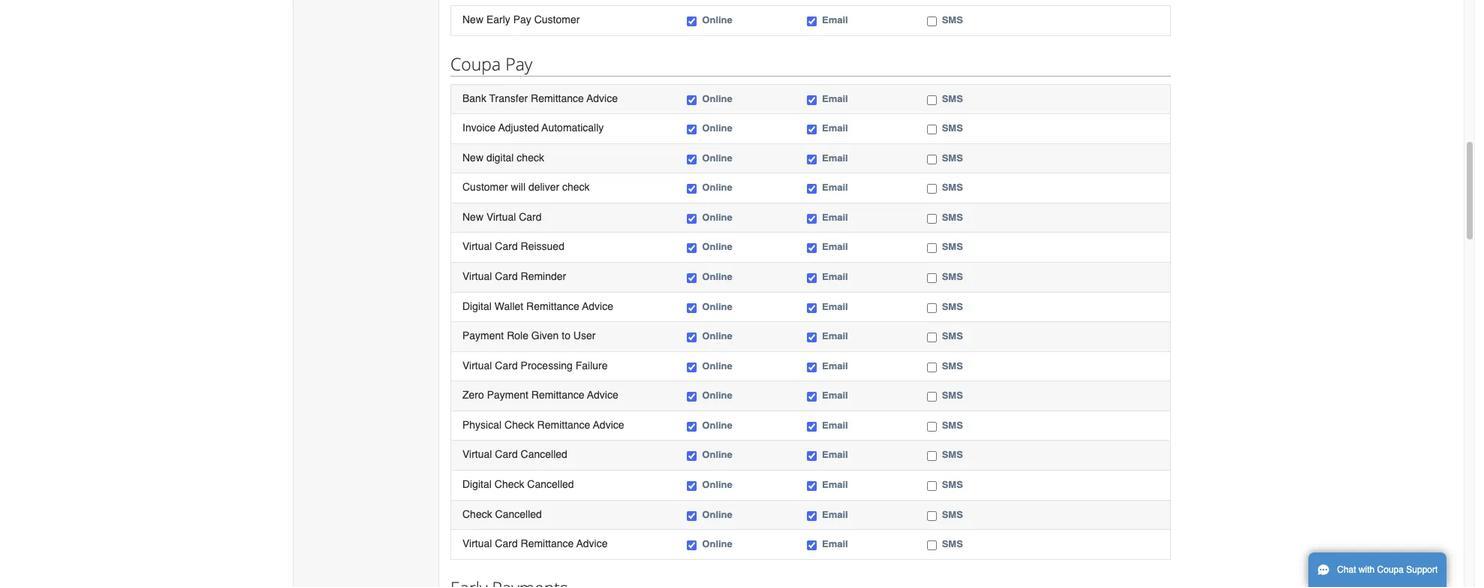 Task type: describe. For each thing, give the bounding box(es) containing it.
cancelled for virtual card cancelled
[[521, 449, 568, 461]]

virtual for virtual card remittance advice
[[463, 538, 492, 550]]

online for digital check cancelled
[[702, 479, 733, 490]]

online for bank transfer remittance advice
[[702, 93, 733, 104]]

advice for virtual card remittance advice
[[577, 538, 608, 550]]

email for bank transfer remittance advice
[[822, 93, 848, 104]]

digital
[[487, 151, 514, 164]]

new virtual card
[[463, 211, 542, 223]]

remittance for wallet
[[526, 300, 580, 312]]

new for new digital check
[[463, 151, 484, 164]]

virtual card reminder
[[463, 270, 566, 282]]

given
[[532, 330, 559, 342]]

sms for zero payment remittance advice
[[942, 390, 963, 401]]

zero
[[463, 389, 484, 401]]

email for customer will deliver check
[[822, 182, 848, 193]]

online for virtual card cancelled
[[702, 449, 733, 461]]

advice for zero payment remittance advice
[[587, 389, 619, 401]]

chat with coupa support button
[[1309, 553, 1447, 587]]

1 vertical spatial pay
[[506, 52, 533, 76]]

virtual card processing failure
[[463, 359, 608, 371]]

invoice adjusted automatically
[[463, 122, 604, 134]]

with
[[1359, 565, 1375, 575]]

automatically
[[542, 122, 604, 134]]

sms for new virtual card
[[942, 212, 963, 223]]

role
[[507, 330, 529, 342]]

virtual card remittance advice
[[463, 538, 608, 550]]

virtual for virtual card processing failure
[[463, 359, 492, 371]]

sms for check cancelled
[[942, 509, 963, 520]]

invoice
[[463, 122, 496, 134]]

2 vertical spatial check
[[463, 508, 492, 520]]

sms for virtual card reminder
[[942, 271, 963, 282]]

online for new virtual card
[[702, 212, 733, 223]]

0 horizontal spatial customer
[[463, 181, 508, 193]]

online for physical check remittance advice
[[702, 420, 733, 431]]

online for virtual card processing failure
[[702, 360, 733, 371]]

advice for bank transfer remittance advice
[[587, 92, 618, 104]]

reminder
[[521, 270, 566, 282]]

check for physical
[[505, 419, 534, 431]]

online for new digital check
[[702, 152, 733, 164]]

failure
[[576, 359, 608, 371]]

virtual card cancelled
[[463, 449, 568, 461]]

transfer
[[489, 92, 528, 104]]

sms for digital check cancelled
[[942, 479, 963, 490]]

virtual up virtual card reissued
[[487, 211, 516, 223]]

zero payment remittance advice
[[463, 389, 619, 401]]

wallet
[[495, 300, 524, 312]]

0 vertical spatial check
[[517, 151, 544, 164]]

sms for invoice adjusted automatically
[[942, 123, 963, 134]]

sms for digital wallet remittance advice
[[942, 301, 963, 312]]

1 vertical spatial payment
[[487, 389, 529, 401]]

remittance for transfer
[[531, 92, 584, 104]]

adjusted
[[499, 122, 539, 134]]

bank transfer remittance advice
[[463, 92, 618, 104]]

1 horizontal spatial check
[[562, 181, 590, 193]]

sms for virtual card processing failure
[[942, 360, 963, 371]]

digital check cancelled
[[463, 478, 574, 490]]

online for invoice adjusted automatically
[[702, 123, 733, 134]]

sms for customer will deliver check
[[942, 182, 963, 193]]

card for remittance
[[495, 538, 518, 550]]

online for customer will deliver check
[[702, 182, 733, 193]]

sms for virtual card cancelled
[[942, 449, 963, 461]]

physical
[[463, 419, 502, 431]]

check cancelled
[[463, 508, 542, 520]]



Task type: vqa. For each thing, say whether or not it's contained in the screenshot.
Read
no



Task type: locate. For each thing, give the bounding box(es) containing it.
2 digital from the top
[[463, 478, 492, 490]]

support
[[1407, 565, 1438, 575]]

new early pay customer
[[463, 14, 580, 26]]

5 online from the top
[[702, 182, 733, 193]]

16 sms from the top
[[942, 509, 963, 520]]

2 email from the top
[[822, 93, 848, 104]]

email for new early pay customer
[[822, 14, 848, 26]]

remittance
[[531, 92, 584, 104], [526, 300, 580, 312], [532, 389, 585, 401], [537, 419, 591, 431], [521, 538, 574, 550]]

8 online from the top
[[702, 271, 733, 282]]

payment
[[463, 330, 504, 342], [487, 389, 529, 401]]

0 vertical spatial new
[[463, 14, 484, 26]]

virtual card reissued
[[463, 241, 565, 253]]

advice
[[587, 92, 618, 104], [582, 300, 614, 312], [587, 389, 619, 401], [593, 419, 624, 431], [577, 538, 608, 550]]

card up digital check cancelled
[[495, 449, 518, 461]]

pay right early
[[513, 14, 532, 26]]

check up virtual card cancelled
[[505, 419, 534, 431]]

card for cancelled
[[495, 449, 518, 461]]

email for physical check remittance advice
[[822, 420, 848, 431]]

digital left wallet
[[463, 300, 492, 312]]

cancelled down digital check cancelled
[[495, 508, 542, 520]]

email for virtual card reissued
[[822, 241, 848, 253]]

physical check remittance advice
[[463, 419, 624, 431]]

digital wallet remittance advice
[[463, 300, 614, 312]]

online
[[702, 14, 733, 26], [702, 93, 733, 104], [702, 123, 733, 134], [702, 152, 733, 164], [702, 182, 733, 193], [702, 212, 733, 223], [702, 241, 733, 253], [702, 271, 733, 282], [702, 301, 733, 312], [702, 331, 733, 342], [702, 360, 733, 371], [702, 390, 733, 401], [702, 420, 733, 431], [702, 449, 733, 461], [702, 479, 733, 490], [702, 509, 733, 520], [702, 538, 733, 550]]

2 sms from the top
[[942, 93, 963, 104]]

coupa up the bank at top left
[[451, 52, 501, 76]]

check down virtual card cancelled
[[495, 478, 525, 490]]

email for digital wallet remittance advice
[[822, 301, 848, 312]]

9 sms from the top
[[942, 301, 963, 312]]

digital
[[463, 300, 492, 312], [463, 478, 492, 490]]

12 sms from the top
[[942, 390, 963, 401]]

new left early
[[463, 14, 484, 26]]

virtual down virtual card reissued
[[463, 270, 492, 282]]

3 new from the top
[[463, 211, 484, 223]]

customer
[[534, 14, 580, 26], [463, 181, 508, 193]]

remittance down zero payment remittance advice
[[537, 419, 591, 431]]

advice for digital wallet remittance advice
[[582, 300, 614, 312]]

1 vertical spatial digital
[[463, 478, 492, 490]]

14 email from the top
[[822, 449, 848, 461]]

coupa pay
[[451, 52, 533, 76]]

9 online from the top
[[702, 301, 733, 312]]

remittance for card
[[521, 538, 574, 550]]

1 online from the top
[[702, 14, 733, 26]]

card for reissued
[[495, 241, 518, 253]]

4 sms from the top
[[942, 152, 963, 164]]

remittance up automatically
[[531, 92, 584, 104]]

online for virtual card reminder
[[702, 271, 733, 282]]

14 sms from the top
[[942, 449, 963, 461]]

online for virtual card reissued
[[702, 241, 733, 253]]

cancelled down "physical check remittance advice"
[[521, 449, 568, 461]]

payment right zero
[[487, 389, 529, 401]]

virtual down check cancelled
[[463, 538, 492, 550]]

new for new early pay customer
[[463, 14, 484, 26]]

16 online from the top
[[702, 509, 733, 520]]

advice for physical check remittance advice
[[593, 419, 624, 431]]

0 horizontal spatial coupa
[[451, 52, 501, 76]]

13 email from the top
[[822, 420, 848, 431]]

None checkbox
[[687, 17, 697, 26], [807, 95, 817, 105], [927, 95, 937, 105], [687, 125, 697, 135], [807, 125, 817, 135], [687, 155, 697, 164], [807, 155, 817, 164], [687, 184, 697, 194], [687, 244, 697, 253], [807, 244, 817, 253], [927, 244, 937, 253], [687, 273, 697, 283], [927, 273, 937, 283], [927, 303, 937, 313], [687, 333, 697, 343], [687, 362, 697, 372], [927, 362, 937, 372], [687, 392, 697, 402], [807, 392, 817, 402], [927, 392, 937, 402], [927, 422, 937, 432], [687, 452, 697, 461], [927, 452, 937, 461], [687, 481, 697, 491], [927, 511, 937, 521], [687, 541, 697, 550], [687, 17, 697, 26], [807, 95, 817, 105], [927, 95, 937, 105], [687, 125, 697, 135], [807, 125, 817, 135], [687, 155, 697, 164], [807, 155, 817, 164], [687, 184, 697, 194], [687, 244, 697, 253], [807, 244, 817, 253], [927, 244, 937, 253], [687, 273, 697, 283], [927, 273, 937, 283], [927, 303, 937, 313], [687, 333, 697, 343], [687, 362, 697, 372], [927, 362, 937, 372], [687, 392, 697, 402], [807, 392, 817, 402], [927, 392, 937, 402], [927, 422, 937, 432], [687, 452, 697, 461], [927, 452, 937, 461], [687, 481, 697, 491], [927, 511, 937, 521], [687, 541, 697, 550]]

13 online from the top
[[702, 420, 733, 431]]

reissued
[[521, 241, 565, 253]]

sms
[[942, 14, 963, 26], [942, 93, 963, 104], [942, 123, 963, 134], [942, 152, 963, 164], [942, 182, 963, 193], [942, 212, 963, 223], [942, 241, 963, 253], [942, 271, 963, 282], [942, 301, 963, 312], [942, 331, 963, 342], [942, 360, 963, 371], [942, 390, 963, 401], [942, 420, 963, 431], [942, 449, 963, 461], [942, 479, 963, 490], [942, 509, 963, 520], [942, 538, 963, 550]]

email for check cancelled
[[822, 509, 848, 520]]

card down role
[[495, 359, 518, 371]]

remittance down check cancelled
[[521, 538, 574, 550]]

coupa
[[451, 52, 501, 76], [1378, 565, 1404, 575]]

email for invoice adjusted automatically
[[822, 123, 848, 134]]

email for virtual card reminder
[[822, 271, 848, 282]]

1 vertical spatial new
[[463, 151, 484, 164]]

online for payment role given to user
[[702, 331, 733, 342]]

customer right early
[[534, 14, 580, 26]]

user
[[574, 330, 596, 342]]

15 online from the top
[[702, 479, 733, 490]]

10 online from the top
[[702, 331, 733, 342]]

0 vertical spatial payment
[[463, 330, 504, 342]]

1 vertical spatial check
[[562, 181, 590, 193]]

virtual
[[487, 211, 516, 223], [463, 241, 492, 253], [463, 270, 492, 282], [463, 359, 492, 371], [463, 449, 492, 461], [463, 538, 492, 550]]

cancelled down virtual card cancelled
[[527, 478, 574, 490]]

2 new from the top
[[463, 151, 484, 164]]

remittance for check
[[537, 419, 591, 431]]

virtual for virtual card reminder
[[463, 270, 492, 282]]

new digital check
[[463, 151, 544, 164]]

new
[[463, 14, 484, 26], [463, 151, 484, 164], [463, 211, 484, 223]]

1 vertical spatial cancelled
[[527, 478, 574, 490]]

email for payment role given to user
[[822, 331, 848, 342]]

5 sms from the top
[[942, 182, 963, 193]]

13 sms from the top
[[942, 420, 963, 431]]

0 vertical spatial digital
[[463, 300, 492, 312]]

card up wallet
[[495, 270, 518, 282]]

6 online from the top
[[702, 212, 733, 223]]

online for check cancelled
[[702, 509, 733, 520]]

virtual for virtual card reissued
[[463, 241, 492, 253]]

5 email from the top
[[822, 182, 848, 193]]

digital for digital wallet remittance advice
[[463, 300, 492, 312]]

new left digital at the left of page
[[463, 151, 484, 164]]

email for new virtual card
[[822, 212, 848, 223]]

9 email from the top
[[822, 301, 848, 312]]

coupa inside button
[[1378, 565, 1404, 575]]

1 digital from the top
[[463, 300, 492, 312]]

virtual down physical at the left bottom of page
[[463, 449, 492, 461]]

3 email from the top
[[822, 123, 848, 134]]

17 sms from the top
[[942, 538, 963, 550]]

0 vertical spatial cancelled
[[521, 449, 568, 461]]

1 new from the top
[[463, 14, 484, 26]]

7 email from the top
[[822, 241, 848, 253]]

chat
[[1338, 565, 1357, 575]]

email for virtual card remittance advice
[[822, 538, 848, 550]]

11 email from the top
[[822, 360, 848, 371]]

12 email from the top
[[822, 390, 848, 401]]

7 sms from the top
[[942, 241, 963, 253]]

email
[[822, 14, 848, 26], [822, 93, 848, 104], [822, 123, 848, 134], [822, 152, 848, 164], [822, 182, 848, 193], [822, 212, 848, 223], [822, 241, 848, 253], [822, 271, 848, 282], [822, 301, 848, 312], [822, 331, 848, 342], [822, 360, 848, 371], [822, 390, 848, 401], [822, 420, 848, 431], [822, 449, 848, 461], [822, 479, 848, 490], [822, 509, 848, 520], [822, 538, 848, 550]]

6 sms from the top
[[942, 212, 963, 223]]

card down check cancelled
[[495, 538, 518, 550]]

will
[[511, 181, 526, 193]]

8 email from the top
[[822, 271, 848, 282]]

1 sms from the top
[[942, 14, 963, 26]]

virtual up zero
[[463, 359, 492, 371]]

6 email from the top
[[822, 212, 848, 223]]

17 email from the top
[[822, 538, 848, 550]]

4 online from the top
[[702, 152, 733, 164]]

check right deliver
[[562, 181, 590, 193]]

14 online from the top
[[702, 449, 733, 461]]

16 email from the top
[[822, 509, 848, 520]]

to
[[562, 330, 571, 342]]

customer will deliver check
[[463, 181, 590, 193]]

remittance for payment
[[532, 389, 585, 401]]

digital for digital check cancelled
[[463, 478, 492, 490]]

sms for payment role given to user
[[942, 331, 963, 342]]

card for reminder
[[495, 270, 518, 282]]

10 email from the top
[[822, 331, 848, 342]]

15 email from the top
[[822, 479, 848, 490]]

virtual down 'new virtual card'
[[463, 241, 492, 253]]

remittance up given
[[526, 300, 580, 312]]

0 vertical spatial customer
[[534, 14, 580, 26]]

card
[[519, 211, 542, 223], [495, 241, 518, 253], [495, 270, 518, 282], [495, 359, 518, 371], [495, 449, 518, 461], [495, 538, 518, 550]]

online for new early pay customer
[[702, 14, 733, 26]]

bank
[[463, 92, 487, 104]]

11 online from the top
[[702, 360, 733, 371]]

online for zero payment remittance advice
[[702, 390, 733, 401]]

check down invoice adjusted automatically
[[517, 151, 544, 164]]

online for digital wallet remittance advice
[[702, 301, 733, 312]]

email for new digital check
[[822, 152, 848, 164]]

cancelled for digital check cancelled
[[527, 478, 574, 490]]

card down customer will deliver check
[[519, 211, 542, 223]]

sms for new digital check
[[942, 152, 963, 164]]

customer left will
[[463, 181, 508, 193]]

3 online from the top
[[702, 123, 733, 134]]

check for digital
[[495, 478, 525, 490]]

1 horizontal spatial coupa
[[1378, 565, 1404, 575]]

online for virtual card remittance advice
[[702, 538, 733, 550]]

sms for physical check remittance advice
[[942, 420, 963, 431]]

12 online from the top
[[702, 390, 733, 401]]

email for virtual card processing failure
[[822, 360, 848, 371]]

1 vertical spatial coupa
[[1378, 565, 1404, 575]]

remittance down processing
[[532, 389, 585, 401]]

payment left role
[[463, 330, 504, 342]]

7 online from the top
[[702, 241, 733, 253]]

card down 'new virtual card'
[[495, 241, 518, 253]]

pay
[[513, 14, 532, 26], [506, 52, 533, 76]]

1 vertical spatial check
[[495, 478, 525, 490]]

1 email from the top
[[822, 14, 848, 26]]

2 online from the top
[[702, 93, 733, 104]]

digital up check cancelled
[[463, 478, 492, 490]]

email for zero payment remittance advice
[[822, 390, 848, 401]]

pay up transfer
[[506, 52, 533, 76]]

deliver
[[529, 181, 560, 193]]

sms for virtual card remittance advice
[[942, 538, 963, 550]]

3 sms from the top
[[942, 123, 963, 134]]

17 online from the top
[[702, 538, 733, 550]]

0 horizontal spatial check
[[517, 151, 544, 164]]

sms for virtual card reissued
[[942, 241, 963, 253]]

None checkbox
[[807, 17, 817, 26], [927, 17, 937, 26], [687, 95, 697, 105], [927, 125, 937, 135], [927, 155, 937, 164], [807, 184, 817, 194], [927, 184, 937, 194], [687, 214, 697, 224], [807, 214, 817, 224], [927, 214, 937, 224], [807, 273, 817, 283], [687, 303, 697, 313], [807, 303, 817, 313], [807, 333, 817, 343], [927, 333, 937, 343], [807, 362, 817, 372], [687, 422, 697, 432], [807, 422, 817, 432], [807, 452, 817, 461], [807, 481, 817, 491], [927, 481, 937, 491], [687, 511, 697, 521], [807, 511, 817, 521], [807, 541, 817, 550], [927, 541, 937, 550], [807, 17, 817, 26], [927, 17, 937, 26], [687, 95, 697, 105], [927, 125, 937, 135], [927, 155, 937, 164], [807, 184, 817, 194], [927, 184, 937, 194], [687, 214, 697, 224], [807, 214, 817, 224], [927, 214, 937, 224], [807, 273, 817, 283], [687, 303, 697, 313], [807, 303, 817, 313], [807, 333, 817, 343], [927, 333, 937, 343], [807, 362, 817, 372], [687, 422, 697, 432], [807, 422, 817, 432], [807, 452, 817, 461], [807, 481, 817, 491], [927, 481, 937, 491], [687, 511, 697, 521], [807, 511, 817, 521], [807, 541, 817, 550], [927, 541, 937, 550]]

cancelled
[[521, 449, 568, 461], [527, 478, 574, 490], [495, 508, 542, 520]]

2 vertical spatial new
[[463, 211, 484, 223]]

payment role given to user
[[463, 330, 596, 342]]

new for new virtual card
[[463, 211, 484, 223]]

15 sms from the top
[[942, 479, 963, 490]]

8 sms from the top
[[942, 271, 963, 282]]

card for processing
[[495, 359, 518, 371]]

early
[[487, 14, 510, 26]]

2 vertical spatial cancelled
[[495, 508, 542, 520]]

sms for new early pay customer
[[942, 14, 963, 26]]

virtual for virtual card cancelled
[[463, 449, 492, 461]]

0 vertical spatial coupa
[[451, 52, 501, 76]]

11 sms from the top
[[942, 360, 963, 371]]

sms for bank transfer remittance advice
[[942, 93, 963, 104]]

1 horizontal spatial customer
[[534, 14, 580, 26]]

0 vertical spatial pay
[[513, 14, 532, 26]]

coupa right with
[[1378, 565, 1404, 575]]

check
[[517, 151, 544, 164], [562, 181, 590, 193]]

email for virtual card cancelled
[[822, 449, 848, 461]]

new up virtual card reissued
[[463, 211, 484, 223]]

email for digital check cancelled
[[822, 479, 848, 490]]

0 vertical spatial check
[[505, 419, 534, 431]]

10 sms from the top
[[942, 331, 963, 342]]

check
[[505, 419, 534, 431], [495, 478, 525, 490], [463, 508, 492, 520]]

chat with coupa support
[[1338, 565, 1438, 575]]

1 vertical spatial customer
[[463, 181, 508, 193]]

processing
[[521, 359, 573, 371]]

4 email from the top
[[822, 152, 848, 164]]

check down digital check cancelled
[[463, 508, 492, 520]]



